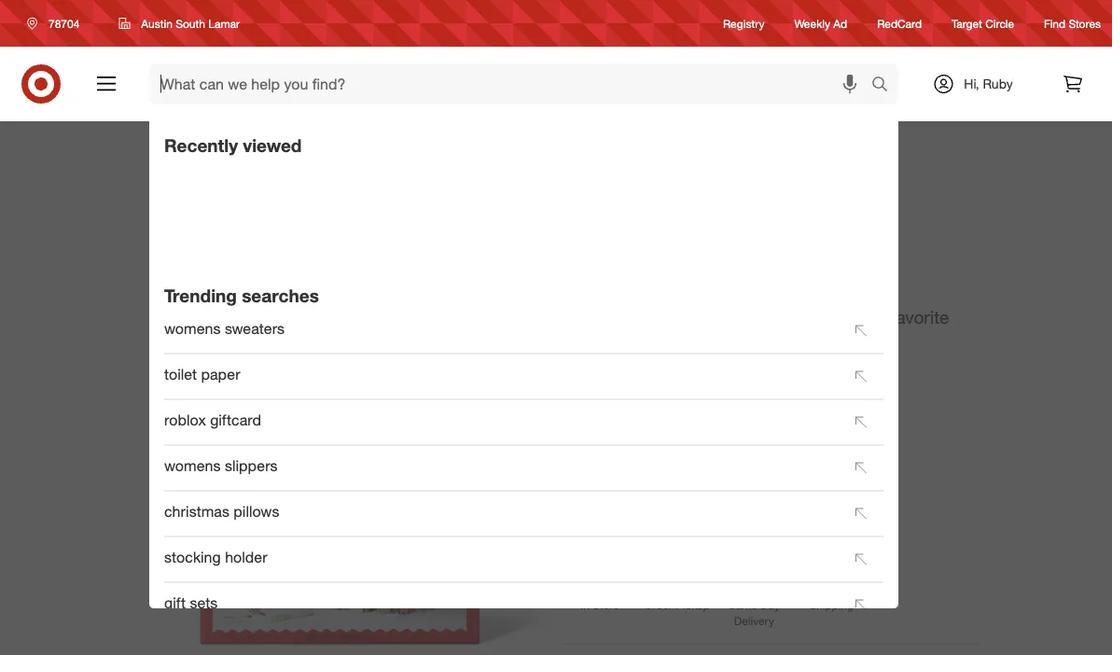 Task type: vqa. For each thing, say whether or not it's contained in the screenshot.
Cart related to Hisense 50" 4K UHD Smart Google TV - 50A6H4 - Special Purchase
no



Task type: locate. For each thing, give the bounding box(es) containing it.
gift sets
[[164, 594, 218, 612]]

womens sweaters
[[164, 319, 285, 337]]

registry
[[724, 16, 765, 30]]

stocking
[[164, 548, 221, 566]]

stocking holder
[[164, 548, 268, 566]]

recently
[[164, 134, 238, 156]]

kit
[[849, 306, 871, 328]]

viewed
[[243, 134, 302, 156]]

shipping
[[810, 598, 854, 612]]

2 womens from the top
[[164, 456, 221, 475]]

womens
[[164, 319, 221, 337], [164, 456, 221, 475]]

1 vertical spatial womens
[[164, 456, 221, 475]]

redcard link
[[878, 15, 923, 31]]

christmas pillows link
[[164, 493, 839, 534]]

womens sweaters link
[[164, 310, 839, 351]]

stores
[[1070, 16, 1102, 30]]

in
[[581, 598, 590, 612]]

womens for womens sweaters
[[164, 319, 221, 337]]

78704
[[49, 16, 80, 30]]

1 womens from the top
[[164, 319, 221, 337]]

house
[[688, 306, 740, 328]]

find stores
[[1045, 16, 1102, 30]]

trending
[[164, 285, 237, 306]]

target circle link
[[952, 15, 1015, 31]]

south
[[176, 16, 205, 30]]

circle
[[986, 16, 1015, 30]]

0 vertical spatial womens
[[164, 319, 221, 337]]

order
[[645, 598, 673, 612]]

delivery
[[735, 614, 775, 628]]

austin south lamar
[[141, 16, 240, 30]]

holder
[[225, 548, 268, 566]]

gift sets link
[[164, 585, 839, 626]]

ad
[[834, 16, 848, 30]]

roblox giftcard link
[[164, 402, 839, 443]]

austin
[[141, 16, 173, 30]]

christmas pillows
[[164, 502, 280, 520]]

roblox
[[164, 411, 206, 429]]

austin south lamar button
[[107, 7, 252, 40]]

womens down trending
[[164, 319, 221, 337]]

roblox giftcard
[[164, 411, 261, 429]]

paper
[[201, 365, 240, 383]]

womens slippers
[[164, 456, 278, 475]]

womens up christmas
[[164, 456, 221, 475]]



Task type: describe. For each thing, give the bounding box(es) containing it.
sweaters
[[225, 319, 285, 337]]

pickup
[[677, 598, 710, 612]]

womens slippers link
[[164, 448, 839, 489]]

stocking holder link
[[164, 539, 839, 580]]

weekly ad link
[[795, 15, 848, 31]]

recently viewed
[[164, 134, 302, 156]]

pillows
[[234, 502, 280, 520]]

find stores link
[[1045, 15, 1102, 31]]

gift
[[164, 594, 186, 612]]

toilet paper link
[[164, 356, 839, 397]]

store
[[593, 598, 620, 612]]

holiday
[[562, 306, 621, 328]]

christmas
[[164, 502, 230, 520]]

giftcard
[[210, 411, 261, 429]]

in store
[[581, 598, 620, 612]]

same day delivery
[[729, 598, 780, 628]]

ruby
[[984, 76, 1014, 92]]

womens for womens slippers
[[164, 456, 221, 475]]

day
[[761, 598, 780, 612]]

78704 button
[[15, 7, 99, 40]]

searches
[[242, 285, 319, 306]]

search button
[[864, 63, 909, 108]]

hi, ruby
[[965, 76, 1014, 92]]

hi,
[[965, 76, 980, 92]]

day™
[[562, 334, 602, 355]]

sets
[[190, 594, 218, 612]]

redcard
[[878, 16, 923, 30]]

target
[[952, 16, 983, 30]]

holiday classic house gingerbread kit - favorite day™
[[562, 306, 950, 355]]

weekly ad
[[795, 16, 848, 30]]

toilet paper
[[164, 365, 240, 383]]

find
[[1045, 16, 1066, 30]]

search
[[864, 77, 909, 95]]

toilet
[[164, 365, 197, 383]]

gingerbread
[[745, 306, 844, 328]]

favorite
[[887, 306, 950, 328]]

order pickup
[[645, 598, 710, 612]]

classic
[[626, 306, 684, 328]]

weekly
[[795, 16, 831, 30]]

same
[[729, 598, 758, 612]]

registry link
[[724, 15, 765, 31]]

lamar
[[208, 16, 240, 30]]

What can we help you find? suggestions appear below search field
[[149, 63, 877, 105]]

slippers
[[225, 456, 278, 475]]

trending searches
[[164, 285, 319, 306]]

-
[[876, 306, 882, 328]]

target circle
[[952, 16, 1015, 30]]



